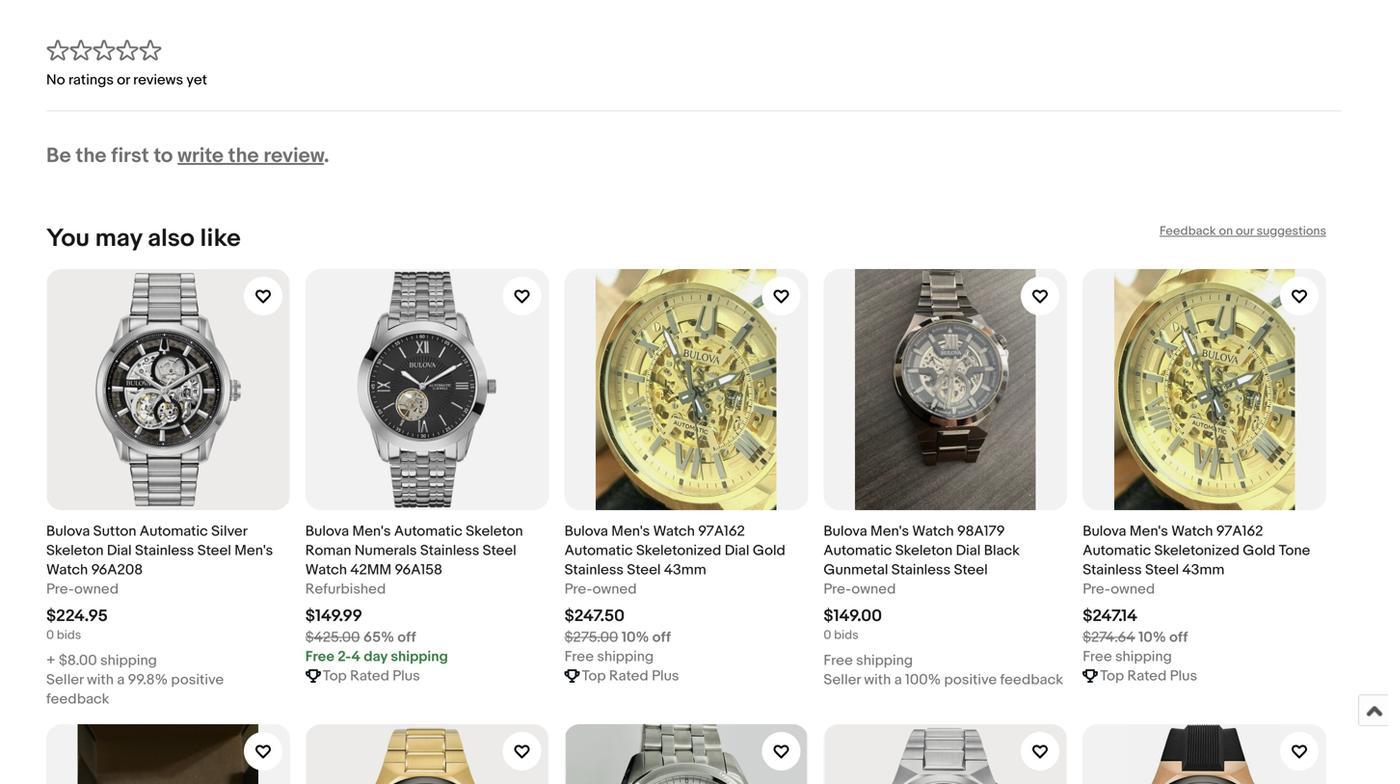 Task type: describe. For each thing, give the bounding box(es) containing it.
98a179
[[958, 523, 1005, 540]]

42mm
[[350, 561, 392, 579]]

$247.50
[[565, 606, 625, 626]]

owned for $247.14
[[1111, 580, 1155, 598]]

stainless inside bulova men's watch 97a162 automatic skeletonized gold tone stainless steel 43mm pre-owned $247.14 $274.64 10% off free shipping
[[1083, 561, 1142, 579]]

pre-owned text field for $149.00
[[824, 580, 896, 599]]

43mm for $247.14
[[1183, 561, 1225, 579]]

bulova men's watch 97a162 automatic skeletonized dial gold stainless steel 43mm pre-owned $247.50 $275.00 10% off free shipping
[[565, 523, 786, 665]]

silver
[[211, 523, 247, 540]]

list containing $224.95
[[46, 254, 1342, 784]]

you may also like
[[46, 224, 241, 254]]

skeletonized for $247.50
[[636, 542, 722, 559]]

automatic for $247.14
[[1083, 542, 1152, 559]]

free inside "bulova men's automatic skeleton roman numerals stainless steel watch 42mm 96a158 refurbished $149.99 $425.00 65% off free 2-4 day shipping"
[[306, 648, 335, 665]]

automatic inside 'bulova sutton automatic silver skeleton dial stainless steel men's watch 96a208 pre-owned $224.95 0 bids + $8.00 shipping seller with a 99.8% positive feedback'
[[140, 523, 208, 540]]

bulova men's automatic skeleton roman numerals stainless steel watch 42mm 96a158 refurbished $149.99 $425.00 65% off free 2-4 day shipping
[[306, 523, 523, 665]]

watch inside 'bulova sutton automatic silver skeleton dial stainless steel men's watch 96a208 pre-owned $224.95 0 bids + $8.00 shipping seller with a 99.8% positive feedback'
[[46, 561, 88, 579]]

$149.99 text field
[[306, 606, 363, 626]]

feedback
[[1160, 224, 1217, 239]]

dial for $247.50
[[725, 542, 750, 559]]

stainless inside 'bulova sutton automatic silver skeleton dial stainless steel men's watch 96a208 pre-owned $224.95 0 bids + $8.00 shipping seller with a 99.8% positive feedback'
[[135, 542, 194, 559]]

bulova for $224.95
[[46, 523, 90, 540]]

watch inside "bulova men's automatic skeleton roman numerals stainless steel watch 42mm 96a158 refurbished $149.99 $425.00 65% off free 2-4 day shipping"
[[306, 561, 347, 579]]

$149.99
[[306, 606, 363, 626]]

bulova for $425.00
[[306, 523, 349, 540]]

shipping inside bulova men's watch 98a179 automatic skeleton dial black gunmetal stainless steel pre-owned $149.00 0 bids free shipping seller with a 100% positive feedback
[[856, 652, 913, 669]]

0 bids text field
[[46, 628, 81, 643]]

+
[[46, 652, 56, 669]]

watch for $247.14
[[1172, 523, 1214, 540]]

also
[[148, 224, 195, 254]]

bulova men's watch 98a179 automatic skeleton dial black gunmetal stainless steel pre-owned $149.00 0 bids free shipping seller with a 100% positive feedback
[[824, 523, 1064, 688]]

pre- for $149.00
[[824, 580, 852, 598]]

99.8%
[[128, 671, 168, 688]]

rated for $247.50
[[609, 667, 649, 685]]

our
[[1236, 224, 1254, 239]]

shipping for $247.50
[[597, 648, 654, 665]]

bids for $224.95
[[57, 628, 81, 643]]

first
[[111, 143, 149, 168]]

pre- for $247.50
[[565, 580, 593, 598]]

shipping for $224.95
[[100, 652, 157, 669]]

a inside bulova men's watch 98a179 automatic skeleton dial black gunmetal stainless steel pre-owned $149.00 0 bids free shipping seller with a 100% positive feedback
[[895, 671, 902, 688]]

bulova for $247.14
[[1083, 523, 1127, 540]]

on
[[1219, 224, 1234, 239]]

0 bids text field
[[824, 628, 859, 643]]

be the first to write the review .
[[46, 143, 329, 168]]

with inside 'bulova sutton automatic silver skeleton dial stainless steel men's watch 96a208 pre-owned $224.95 0 bids + $8.00 shipping seller with a 99.8% positive feedback'
[[87, 671, 114, 688]]

10% for $247.50
[[622, 629, 649, 646]]

with inside bulova men's watch 98a179 automatic skeleton dial black gunmetal stainless steel pre-owned $149.00 0 bids free shipping seller with a 100% positive feedback
[[864, 671, 891, 688]]

steel inside bulova men's watch 97a162 automatic skeletonized gold tone stainless steel 43mm pre-owned $247.14 $274.64 10% off free shipping
[[1146, 561, 1179, 579]]

plus for $247.50
[[652, 667, 679, 685]]

$425.00
[[306, 629, 360, 646]]

shipping inside "bulova men's automatic skeleton roman numerals stainless steel watch 42mm 96a158 refurbished $149.99 $425.00 65% off free 2-4 day shipping"
[[391, 648, 448, 665]]

no ratings or reviews yet
[[46, 71, 207, 89]]

0 for $224.95
[[46, 628, 54, 643]]

96a208
[[91, 561, 143, 579]]

bulova for $247.50
[[565, 523, 608, 540]]

97a162 for $247.14
[[1217, 523, 1264, 540]]

free shipping text field for $247.14
[[1083, 647, 1172, 666]]

pre-owned text field for $247.50
[[565, 580, 637, 599]]

steel inside bulova men's watch 97a162 automatic skeletonized dial gold stainless steel 43mm pre-owned $247.50 $275.00 10% off free shipping
[[627, 561, 661, 579]]

men's for $425.00
[[352, 523, 391, 540]]

review
[[264, 143, 324, 168]]

top rated plus for $247.14
[[1101, 667, 1198, 685]]

bulova for $149.00
[[824, 523, 868, 540]]

plus for $425.00
[[393, 667, 420, 685]]

stainless inside bulova men's watch 98a179 automatic skeleton dial black gunmetal stainless steel pre-owned $149.00 0 bids free shipping seller with a 100% positive feedback
[[892, 561, 951, 579]]

feedback on our suggestions link
[[1160, 224, 1327, 239]]

yet
[[187, 71, 207, 89]]

feedback inside 'bulova sutton automatic silver skeleton dial stainless steel men's watch 96a208 pre-owned $224.95 0 bids + $8.00 shipping seller with a 99.8% positive feedback'
[[46, 690, 109, 708]]

off inside "bulova men's automatic skeleton roman numerals stainless steel watch 42mm 96a158 refurbished $149.99 $425.00 65% off free 2-4 day shipping"
[[398, 629, 416, 646]]

steel inside "bulova men's automatic skeleton roman numerals stainless steel watch 42mm 96a158 refurbished $149.99 $425.00 65% off free 2-4 day shipping"
[[483, 542, 517, 559]]

0 for $149.00
[[824, 628, 832, 643]]

reviews
[[133, 71, 183, 89]]

watch for $247.50
[[653, 523, 695, 540]]

gold inside bulova men's watch 97a162 automatic skeletonized dial gold stainless steel 43mm pre-owned $247.50 $275.00 10% off free shipping
[[753, 542, 786, 559]]

$149.00
[[824, 606, 882, 626]]

owned for $247.50
[[593, 580, 637, 598]]

plus for $247.14
[[1170, 667, 1198, 685]]

shipping for $247.14
[[1116, 648, 1172, 665]]

2 the from the left
[[228, 143, 259, 168]]

no
[[46, 71, 65, 89]]

off for $247.50
[[653, 629, 671, 646]]

like
[[200, 224, 241, 254]]

Free 2-4 day shipping text field
[[306, 647, 448, 666]]

dial for $149.00
[[956, 542, 981, 559]]

$247.14
[[1083, 606, 1138, 626]]

day
[[364, 648, 388, 665]]

suggestions
[[1257, 224, 1327, 239]]

$274.64
[[1083, 629, 1136, 646]]

previous price $274.64 10% off text field
[[1083, 628, 1188, 647]]

owned for $224.95
[[74, 580, 119, 598]]

Top Rated Plus text field
[[1101, 666, 1198, 686]]

top for $425.00
[[323, 667, 347, 685]]



Task type: vqa. For each thing, say whether or not it's contained in the screenshot.
$247.14 BULOVA
yes



Task type: locate. For each thing, give the bounding box(es) containing it.
positive right 100%
[[945, 671, 997, 688]]

owned inside 'bulova sutton automatic silver skeleton dial stainless steel men's watch 96a208 pre-owned $224.95 0 bids + $8.00 shipping seller with a 99.8% positive feedback'
[[74, 580, 119, 598]]

0 horizontal spatial with
[[87, 671, 114, 688]]

Top Rated Plus text field
[[323, 666, 420, 686], [582, 666, 679, 686]]

1 horizontal spatial the
[[228, 143, 259, 168]]

shipping inside bulova men's watch 97a162 automatic skeletonized gold tone stainless steel 43mm pre-owned $247.14 $274.64 10% off free shipping
[[1116, 648, 1172, 665]]

2 0 from the left
[[824, 628, 832, 643]]

0 horizontal spatial dial
[[107, 542, 132, 559]]

1 top rated plus from the left
[[323, 667, 420, 685]]

2-
[[338, 648, 351, 665]]

0 horizontal spatial a
[[117, 671, 125, 688]]

0 horizontal spatial positive
[[171, 671, 224, 688]]

1 horizontal spatial seller
[[824, 671, 861, 688]]

bulova inside bulova men's watch 97a162 automatic skeletonized dial gold stainless steel 43mm pre-owned $247.50 $275.00 10% off free shipping
[[565, 523, 608, 540]]

pre-owned text field up $247.14
[[1083, 580, 1155, 599]]

top rated plus down previous price $274.64 10% off text field
[[1101, 667, 1198, 685]]

1 horizontal spatial 97a162
[[1217, 523, 1264, 540]]

pre- inside bulova men's watch 97a162 automatic skeletonized dial gold stainless steel 43mm pre-owned $247.50 $275.00 10% off free shipping
[[565, 580, 593, 598]]

0 horizontal spatial skeletonized
[[636, 542, 722, 559]]

men's up gunmetal
[[871, 523, 909, 540]]

plus
[[393, 667, 420, 685], [652, 667, 679, 685], [1170, 667, 1198, 685]]

free down $274.64
[[1083, 648, 1112, 665]]

watch inside bulova men's watch 97a162 automatic skeletonized gold tone stainless steel 43mm pre-owned $247.14 $274.64 10% off free shipping
[[1172, 523, 1214, 540]]

free shipping text field down $274.64
[[1083, 647, 1172, 666]]

you
[[46, 224, 90, 254]]

1 bulova from the left
[[46, 523, 90, 540]]

watch
[[653, 523, 695, 540], [913, 523, 954, 540], [1172, 523, 1214, 540], [46, 561, 88, 579], [306, 561, 347, 579]]

with down + $8.00 shipping text box
[[87, 671, 114, 688]]

bids inside 'bulova sutton automatic silver skeleton dial stainless steel men's watch 96a208 pre-owned $224.95 0 bids + $8.00 shipping seller with a 99.8% positive feedback'
[[57, 628, 81, 643]]

bulova sutton automatic silver skeleton dial stainless steel men's watch 96a208 pre-owned $224.95 0 bids + $8.00 shipping seller with a 99.8% positive feedback
[[46, 523, 273, 708]]

off up top rated plus text field
[[1170, 629, 1188, 646]]

skeleton inside bulova men's watch 98a179 automatic skeleton dial black gunmetal stainless steel pre-owned $149.00 0 bids free shipping seller with a 100% positive feedback
[[896, 542, 953, 559]]

43mm up previous price $275.00 10% off text box
[[664, 561, 707, 579]]

1 horizontal spatial 0
[[824, 628, 832, 643]]

seller inside bulova men's watch 98a179 automatic skeleton dial black gunmetal stainless steel pre-owned $149.00 0 bids free shipping seller with a 100% positive feedback
[[824, 671, 861, 688]]

2 free shipping text field from the left
[[1083, 647, 1172, 666]]

1 rated from the left
[[350, 667, 390, 685]]

1 seller from the left
[[46, 671, 84, 688]]

1 horizontal spatial plus
[[652, 667, 679, 685]]

rated for $247.14
[[1128, 667, 1167, 685]]

positive right the 99.8%
[[171, 671, 224, 688]]

bulova up roman
[[306, 523, 349, 540]]

owned down gunmetal
[[852, 580, 896, 598]]

men's up $247.14
[[1130, 523, 1169, 540]]

1 0 from the left
[[46, 628, 54, 643]]

skeleton
[[466, 523, 523, 540], [46, 542, 104, 559], [896, 542, 953, 559]]

1 horizontal spatial skeleton
[[466, 523, 523, 540]]

0 horizontal spatial free shipping text field
[[565, 647, 654, 666]]

top down "$275.00"
[[582, 667, 606, 685]]

1 dial from the left
[[107, 542, 132, 559]]

pre- for $247.14
[[1083, 580, 1111, 598]]

top rated plus text field down day
[[323, 666, 420, 686]]

pre- up $224.95 text field at the left
[[46, 580, 74, 598]]

men's
[[352, 523, 391, 540], [612, 523, 650, 540], [871, 523, 909, 540], [1130, 523, 1169, 540], [235, 542, 273, 559]]

2 top rated plus from the left
[[582, 667, 679, 685]]

0 horizontal spatial top rated plus
[[323, 667, 420, 685]]

3 off from the left
[[1170, 629, 1188, 646]]

bulova up gunmetal
[[824, 523, 868, 540]]

2 off from the left
[[653, 629, 671, 646]]

3 bulova from the left
[[565, 523, 608, 540]]

0 horizontal spatial top rated plus text field
[[323, 666, 420, 686]]

pre- inside bulova men's watch 98a179 automatic skeleton dial black gunmetal stainless steel pre-owned $149.00 0 bids free shipping seller with a 100% positive feedback
[[824, 580, 852, 598]]

Pre-owned text field
[[824, 580, 896, 599], [1083, 580, 1155, 599]]

free down 0 bids text box
[[824, 652, 853, 669]]

2 horizontal spatial top
[[1101, 667, 1125, 685]]

2 rated from the left
[[609, 667, 649, 685]]

automatic up gunmetal
[[824, 542, 892, 559]]

bids inside bulova men's watch 98a179 automatic skeleton dial black gunmetal stainless steel pre-owned $149.00 0 bids free shipping seller with a 100% positive feedback
[[834, 628, 859, 643]]

pre-owned text field for $224.95
[[46, 580, 119, 599]]

skeleton inside "bulova men's automatic skeleton roman numerals stainless steel watch 42mm 96a158 refurbished $149.99 $425.00 65% off free 2-4 day shipping"
[[466, 523, 523, 540]]

1 horizontal spatial gold
[[1243, 542, 1276, 559]]

positive inside bulova men's watch 98a179 automatic skeleton dial black gunmetal stainless steel pre-owned $149.00 0 bids free shipping seller with a 100% positive feedback
[[945, 671, 997, 688]]

men's inside 'bulova sutton automatic silver skeleton dial stainless steel men's watch 96a208 pre-owned $224.95 0 bids + $8.00 shipping seller with a 99.8% positive feedback'
[[235, 542, 273, 559]]

skeletonized inside bulova men's watch 97a162 automatic skeletonized gold tone stainless steel 43mm pre-owned $247.14 $274.64 10% off free shipping
[[1155, 542, 1240, 559]]

stainless
[[135, 542, 194, 559], [420, 542, 480, 559], [565, 561, 624, 579], [892, 561, 951, 579], [1083, 561, 1142, 579]]

shipping
[[391, 648, 448, 665], [597, 648, 654, 665], [1116, 648, 1172, 665], [100, 652, 157, 669], [856, 652, 913, 669]]

men's up the $247.50 text field
[[612, 523, 650, 540]]

2 a from the left
[[895, 671, 902, 688]]

1 pre-owned text field from the left
[[46, 580, 119, 599]]

0 horizontal spatial skeleton
[[46, 542, 104, 559]]

shipping up 100%
[[856, 652, 913, 669]]

owned for $149.00
[[852, 580, 896, 598]]

watch for $149.00
[[913, 523, 954, 540]]

1 the from the left
[[76, 143, 107, 168]]

the right write
[[228, 143, 259, 168]]

0 inside bulova men's watch 98a179 automatic skeleton dial black gunmetal stainless steel pre-owned $149.00 0 bids free shipping seller with a 100% positive feedback
[[824, 628, 832, 643]]

4 pre- from the left
[[1083, 580, 1111, 598]]

top rated plus text field for $425.00
[[323, 666, 420, 686]]

seller down $8.00
[[46, 671, 84, 688]]

2 with from the left
[[864, 671, 891, 688]]

1 top rated plus text field from the left
[[323, 666, 420, 686]]

seller
[[46, 671, 84, 688], [824, 671, 861, 688]]

$224.95 text field
[[46, 606, 108, 626]]

previous price $275.00 10% off text field
[[565, 628, 671, 647]]

1 plus from the left
[[393, 667, 420, 685]]

skeletonized for $247.14
[[1155, 542, 1240, 559]]

2 horizontal spatial off
[[1170, 629, 1188, 646]]

automatic up $247.50
[[565, 542, 633, 559]]

or
[[117, 71, 130, 89]]

3 rated from the left
[[1128, 667, 1167, 685]]

off inside bulova men's watch 97a162 automatic skeletonized gold tone stainless steel 43mm pre-owned $247.14 $274.64 10% off free shipping
[[1170, 629, 1188, 646]]

stainless up $247.50
[[565, 561, 624, 579]]

black
[[984, 542, 1020, 559]]

97a162 inside bulova men's watch 97a162 automatic skeletonized gold tone stainless steel 43mm pre-owned $247.14 $274.64 10% off free shipping
[[1217, 523, 1264, 540]]

to
[[154, 143, 173, 168]]

1 horizontal spatial a
[[895, 671, 902, 688]]

0 up +
[[46, 628, 54, 643]]

shipping up the 99.8%
[[100, 652, 157, 669]]

owned down 96a208
[[74, 580, 119, 598]]

be
[[46, 143, 71, 168]]

43mm up previous price $274.64 10% off text field
[[1183, 561, 1225, 579]]

2 43mm from the left
[[1183, 561, 1225, 579]]

skeletonized
[[636, 542, 722, 559], [1155, 542, 1240, 559]]

65%
[[363, 629, 394, 646]]

owned
[[74, 580, 119, 598], [593, 580, 637, 598], [852, 580, 896, 598], [1111, 580, 1155, 598]]

bulova inside bulova men's watch 97a162 automatic skeletonized gold tone stainless steel 43mm pre-owned $247.14 $274.64 10% off free shipping
[[1083, 523, 1127, 540]]

stainless up 96a158
[[420, 542, 480, 559]]

plus down previous price $274.64 10% off text field
[[1170, 667, 1198, 685]]

1 vertical spatial feedback
[[46, 690, 109, 708]]

with
[[87, 671, 114, 688], [864, 671, 891, 688]]

feedback inside bulova men's watch 98a179 automatic skeleton dial black gunmetal stainless steel pre-owned $149.00 0 bids free shipping seller with a 100% positive feedback
[[1001, 671, 1064, 688]]

feedback on our suggestions
[[1160, 224, 1327, 239]]

1 horizontal spatial with
[[864, 671, 891, 688]]

1 horizontal spatial feedback
[[1001, 671, 1064, 688]]

2 top from the left
[[582, 667, 606, 685]]

off for $247.14
[[1170, 629, 1188, 646]]

43mm
[[664, 561, 707, 579], [1183, 561, 1225, 579]]

stainless up 96a208
[[135, 542, 194, 559]]

1 free shipping text field from the left
[[565, 647, 654, 666]]

2 bulova from the left
[[306, 523, 349, 540]]

10% right "$275.00"
[[622, 629, 649, 646]]

stainless inside bulova men's watch 97a162 automatic skeletonized dial gold stainless steel 43mm pre-owned $247.50 $275.00 10% off free shipping
[[565, 561, 624, 579]]

bulova inside 'bulova sutton automatic silver skeleton dial stainless steel men's watch 96a208 pre-owned $224.95 0 bids + $8.00 shipping seller with a 99.8% positive feedback'
[[46, 523, 90, 540]]

top rated plus down previous price $275.00 10% off text box
[[582, 667, 679, 685]]

0 horizontal spatial pre-owned text field
[[824, 580, 896, 599]]

men's for $247.14
[[1130, 523, 1169, 540]]

write
[[178, 143, 224, 168]]

top rated plus down day
[[323, 667, 420, 685]]

men's for $247.50
[[612, 523, 650, 540]]

off right "$275.00"
[[653, 629, 671, 646]]

bulova up $247.14
[[1083, 523, 1127, 540]]

5 bulova from the left
[[1083, 523, 1127, 540]]

automatic up the $247.14 text field
[[1083, 542, 1152, 559]]

0 horizontal spatial rated
[[350, 667, 390, 685]]

bids down $224.95 text field at the left
[[57, 628, 81, 643]]

free down $425.00 on the bottom left
[[306, 648, 335, 665]]

pre- inside bulova men's watch 97a162 automatic skeletonized gold tone stainless steel 43mm pre-owned $247.14 $274.64 10% off free shipping
[[1083, 580, 1111, 598]]

plus down 'free 2-4 day shipping' text field
[[393, 667, 420, 685]]

4
[[351, 648, 361, 665]]

2 pre-owned text field from the left
[[1083, 580, 1155, 599]]

2 dial from the left
[[725, 542, 750, 559]]

1 owned from the left
[[74, 580, 119, 598]]

0 horizontal spatial pre-owned text field
[[46, 580, 119, 599]]

positive
[[171, 671, 224, 688], [945, 671, 997, 688]]

1 horizontal spatial rated
[[609, 667, 649, 685]]

seller inside 'bulova sutton automatic silver skeleton dial stainless steel men's watch 96a208 pre-owned $224.95 0 bids + $8.00 shipping seller with a 99.8% positive feedback'
[[46, 671, 84, 688]]

men's inside bulova men's watch 98a179 automatic skeleton dial black gunmetal stainless steel pre-owned $149.00 0 bids free shipping seller with a 100% positive feedback
[[871, 523, 909, 540]]

$247.50 text field
[[565, 606, 625, 626]]

shipping inside bulova men's watch 97a162 automatic skeletonized dial gold stainless steel 43mm pre-owned $247.50 $275.00 10% off free shipping
[[597, 648, 654, 665]]

gold
[[753, 542, 786, 559], [1243, 542, 1276, 559]]

Seller with a 99.8% positive feedback text field
[[46, 670, 290, 709]]

$224.95
[[46, 606, 108, 626]]

top rated plus for $247.50
[[582, 667, 679, 685]]

1 horizontal spatial bids
[[834, 628, 859, 643]]

1 horizontal spatial top rated plus
[[582, 667, 679, 685]]

1 horizontal spatial dial
[[725, 542, 750, 559]]

refurbished
[[306, 580, 386, 598]]

steel inside bulova men's watch 98a179 automatic skeleton dial black gunmetal stainless steel pre-owned $149.00 0 bids free shipping seller with a 100% positive feedback
[[954, 561, 988, 579]]

seller down free shipping text box on the right
[[824, 671, 861, 688]]

1 pre- from the left
[[46, 580, 74, 598]]

top rated plus for $425.00
[[323, 667, 420, 685]]

2 positive from the left
[[945, 671, 997, 688]]

1 positive from the left
[[171, 671, 224, 688]]

10%
[[622, 629, 649, 646], [1139, 629, 1167, 646]]

.
[[324, 143, 329, 168]]

1 horizontal spatial top rated plus text field
[[582, 666, 679, 686]]

100%
[[906, 671, 941, 688]]

men's inside "bulova men's automatic skeleton roman numerals stainless steel watch 42mm 96a158 refurbished $149.99 $425.00 65% off free 2-4 day shipping"
[[352, 523, 391, 540]]

off
[[398, 629, 416, 646], [653, 629, 671, 646], [1170, 629, 1188, 646]]

43mm inside bulova men's watch 97a162 automatic skeletonized dial gold stainless steel 43mm pre-owned $247.50 $275.00 10% off free shipping
[[664, 561, 707, 579]]

ratings
[[68, 71, 114, 89]]

shipping inside 'bulova sutton automatic silver skeleton dial stainless steel men's watch 96a208 pre-owned $224.95 0 bids + $8.00 shipping seller with a 99.8% positive feedback'
[[100, 652, 157, 669]]

0
[[46, 628, 54, 643], [824, 628, 832, 643]]

may
[[95, 224, 142, 254]]

1 horizontal spatial 43mm
[[1183, 561, 1225, 579]]

1 bids from the left
[[57, 628, 81, 643]]

rated down previous price $274.64 10% off text field
[[1128, 667, 1167, 685]]

2 owned from the left
[[593, 580, 637, 598]]

a left the 99.8%
[[117, 671, 125, 688]]

3 dial from the left
[[956, 542, 981, 559]]

3 plus from the left
[[1170, 667, 1198, 685]]

rated
[[350, 667, 390, 685], [609, 667, 649, 685], [1128, 667, 1167, 685]]

2 97a162 from the left
[[1217, 523, 1264, 540]]

1 horizontal spatial skeletonized
[[1155, 542, 1240, 559]]

10% inside bulova men's watch 97a162 automatic skeletonized gold tone stainless steel 43mm pre-owned $247.14 $274.64 10% off free shipping
[[1139, 629, 1167, 646]]

free inside bulova men's watch 98a179 automatic skeleton dial black gunmetal stainless steel pre-owned $149.00 0 bids free shipping seller with a 100% positive feedback
[[824, 652, 853, 669]]

97a162
[[698, 523, 745, 540], [1217, 523, 1264, 540]]

1 horizontal spatial pre-owned text field
[[565, 580, 637, 599]]

dial inside 'bulova sutton automatic silver skeleton dial stainless steel men's watch 96a208 pre-owned $224.95 0 bids + $8.00 shipping seller with a 99.8% positive feedback'
[[107, 542, 132, 559]]

2 horizontal spatial skeleton
[[896, 542, 953, 559]]

the
[[76, 143, 107, 168], [228, 143, 259, 168]]

skeleton inside 'bulova sutton automatic silver skeleton dial stainless steel men's watch 96a208 pre-owned $224.95 0 bids + $8.00 shipping seller with a 99.8% positive feedback'
[[46, 542, 104, 559]]

write the review link
[[178, 143, 324, 168]]

top for $247.50
[[582, 667, 606, 685]]

rated down day
[[350, 667, 390, 685]]

free inside bulova men's watch 97a162 automatic skeletonized dial gold stainless steel 43mm pre-owned $247.50 $275.00 10% off free shipping
[[565, 648, 594, 665]]

automatic for $149.00
[[824, 542, 892, 559]]

bids
[[57, 628, 81, 643], [834, 628, 859, 643]]

automatic inside bulova men's watch 97a162 automatic skeletonized gold tone stainless steel 43mm pre-owned $247.14 $274.64 10% off free shipping
[[1083, 542, 1152, 559]]

97a162 inside bulova men's watch 97a162 automatic skeletonized dial gold stainless steel 43mm pre-owned $247.50 $275.00 10% off free shipping
[[698, 523, 745, 540]]

pre- inside 'bulova sutton automatic silver skeleton dial stainless steel men's watch 96a208 pre-owned $224.95 0 bids + $8.00 shipping seller with a 99.8% positive feedback'
[[46, 580, 74, 598]]

previous price $425.00 65% off text field
[[306, 628, 416, 647]]

off inside bulova men's watch 97a162 automatic skeletonized dial gold stainless steel 43mm pre-owned $247.50 $275.00 10% off free shipping
[[653, 629, 671, 646]]

2 horizontal spatial top rated plus
[[1101, 667, 1198, 685]]

0 horizontal spatial plus
[[393, 667, 420, 685]]

automatic inside bulova men's watch 98a179 automatic skeleton dial black gunmetal stainless steel pre-owned $149.00 0 bids free shipping seller with a 100% positive feedback
[[824, 542, 892, 559]]

0 horizontal spatial 10%
[[622, 629, 649, 646]]

96a158
[[395, 561, 443, 579]]

list
[[46, 254, 1342, 784]]

$275.00
[[565, 629, 618, 646]]

1 10% from the left
[[622, 629, 649, 646]]

2 top rated plus text field from the left
[[582, 666, 679, 686]]

pre-owned text field up $247.50
[[565, 580, 637, 599]]

0 inside 'bulova sutton automatic silver skeleton dial stainless steel men's watch 96a208 pre-owned $224.95 0 bids + $8.00 shipping seller with a 99.8% positive feedback'
[[46, 628, 54, 643]]

top down $274.64
[[1101, 667, 1125, 685]]

1 horizontal spatial top
[[582, 667, 606, 685]]

owned up $247.50
[[593, 580, 637, 598]]

gold inside bulova men's watch 97a162 automatic skeletonized gold tone stainless steel 43mm pre-owned $247.14 $274.64 10% off free shipping
[[1243, 542, 1276, 559]]

owned inside bulova men's watch 97a162 automatic skeletonized gold tone stainless steel 43mm pre-owned $247.14 $274.64 10% off free shipping
[[1111, 580, 1155, 598]]

1 97a162 from the left
[[698, 523, 745, 540]]

1 with from the left
[[87, 671, 114, 688]]

top rated plus
[[323, 667, 420, 685], [582, 667, 679, 685], [1101, 667, 1198, 685]]

with down free shipping text box on the right
[[864, 671, 891, 688]]

0 horizontal spatial off
[[398, 629, 416, 646]]

0 horizontal spatial 43mm
[[664, 561, 707, 579]]

pre-owned text field for $247.14
[[1083, 580, 1155, 599]]

shipping up top rated plus text field
[[1116, 648, 1172, 665]]

top rated plus text field down previous price $275.00 10% off text box
[[582, 666, 679, 686]]

2 gold from the left
[[1243, 542, 1276, 559]]

bids down $149.00
[[834, 628, 859, 643]]

automatic for $247.50
[[565, 542, 633, 559]]

2 pre-owned text field from the left
[[565, 580, 637, 599]]

0 horizontal spatial seller
[[46, 671, 84, 688]]

$8.00
[[59, 652, 97, 669]]

men's for $149.00
[[871, 523, 909, 540]]

1 a from the left
[[117, 671, 125, 688]]

bulova men's watch 97a162 automatic skeletonized gold tone stainless steel 43mm pre-owned $247.14 $274.64 10% off free shipping
[[1083, 523, 1311, 665]]

top for $247.14
[[1101, 667, 1125, 685]]

43mm for $247.50
[[664, 561, 707, 579]]

0 horizontal spatial 0
[[46, 628, 54, 643]]

off right 65%
[[398, 629, 416, 646]]

0 horizontal spatial bids
[[57, 628, 81, 643]]

owned up $247.14
[[1111, 580, 1155, 598]]

automatic
[[140, 523, 208, 540], [394, 523, 463, 540], [565, 542, 633, 559], [824, 542, 892, 559], [1083, 542, 1152, 559]]

1 43mm from the left
[[664, 561, 707, 579]]

automatic inside "bulova men's automatic skeleton roman numerals stainless steel watch 42mm 96a158 refurbished $149.99 $425.00 65% off free 2-4 day shipping"
[[394, 523, 463, 540]]

rated down previous price $275.00 10% off text box
[[609, 667, 649, 685]]

stainless right gunmetal
[[892, 561, 951, 579]]

gunmetal
[[824, 561, 889, 579]]

free shipping text field down "$275.00"
[[565, 647, 654, 666]]

free down "$275.00"
[[565, 648, 594, 665]]

0 horizontal spatial feedback
[[46, 690, 109, 708]]

10% inside bulova men's watch 97a162 automatic skeletonized dial gold stainless steel 43mm pre-owned $247.50 $275.00 10% off free shipping
[[622, 629, 649, 646]]

numerals
[[355, 542, 417, 559]]

0 horizontal spatial the
[[76, 143, 107, 168]]

automatic up 96a158
[[394, 523, 463, 540]]

pre-owned text field down gunmetal
[[824, 580, 896, 599]]

dial
[[107, 542, 132, 559], [725, 542, 750, 559], [956, 542, 981, 559]]

0 horizontal spatial top
[[323, 667, 347, 685]]

pre- up $247.50
[[565, 580, 593, 598]]

pre-
[[46, 580, 74, 598], [565, 580, 593, 598], [824, 580, 852, 598], [1083, 580, 1111, 598]]

2 horizontal spatial dial
[[956, 542, 981, 559]]

men's down silver
[[235, 542, 273, 559]]

watch inside bulova men's watch 98a179 automatic skeleton dial black gunmetal stainless steel pre-owned $149.00 0 bids free shipping seller with a 100% positive feedback
[[913, 523, 954, 540]]

bulova left sutton
[[46, 523, 90, 540]]

free shipping text field for $247.50
[[565, 647, 654, 666]]

0 vertical spatial feedback
[[1001, 671, 1064, 688]]

2 bids from the left
[[834, 628, 859, 643]]

$149.00 text field
[[824, 606, 882, 626]]

1 off from the left
[[398, 629, 416, 646]]

bulova inside "bulova men's automatic skeleton roman numerals stainless steel watch 42mm 96a158 refurbished $149.99 $425.00 65% off free 2-4 day shipping"
[[306, 523, 349, 540]]

1 gold from the left
[[753, 542, 786, 559]]

1 skeletonized from the left
[[636, 542, 722, 559]]

pre- up $247.14
[[1083, 580, 1111, 598]]

tone
[[1279, 542, 1311, 559]]

plus inside text field
[[1170, 667, 1198, 685]]

top
[[323, 667, 347, 685], [582, 667, 606, 685], [1101, 667, 1125, 685]]

2 10% from the left
[[1139, 629, 1167, 646]]

10% for $247.14
[[1139, 629, 1167, 646]]

top rated plus text field for $247.50
[[582, 666, 679, 686]]

shipping down previous price $275.00 10% off text box
[[597, 648, 654, 665]]

Free shipping text field
[[565, 647, 654, 666], [1083, 647, 1172, 666]]

2 skeletonized from the left
[[1155, 542, 1240, 559]]

0 horizontal spatial gold
[[753, 542, 786, 559]]

97a162 for $247.50
[[698, 523, 745, 540]]

men's inside bulova men's watch 97a162 automatic skeletonized gold tone stainless steel 43mm pre-owned $247.14 $274.64 10% off free shipping
[[1130, 523, 1169, 540]]

2 pre- from the left
[[565, 580, 593, 598]]

a left 100%
[[895, 671, 902, 688]]

0 down $149.00
[[824, 628, 832, 643]]

pre-owned text field up $224.95 text field at the left
[[46, 580, 119, 599]]

3 pre- from the left
[[824, 580, 852, 598]]

free
[[306, 648, 335, 665], [565, 648, 594, 665], [1083, 648, 1112, 665], [824, 652, 853, 669]]

bulova inside bulova men's watch 98a179 automatic skeleton dial black gunmetal stainless steel pre-owned $149.00 0 bids free shipping seller with a 100% positive feedback
[[824, 523, 868, 540]]

4 bulova from the left
[[824, 523, 868, 540]]

skeletonized inside bulova men's watch 97a162 automatic skeletonized dial gold stainless steel 43mm pre-owned $247.50 $275.00 10% off free shipping
[[636, 542, 722, 559]]

men's inside bulova men's watch 97a162 automatic skeletonized dial gold stainless steel 43mm pre-owned $247.50 $275.00 10% off free shipping
[[612, 523, 650, 540]]

top inside top rated plus text field
[[1101, 667, 1125, 685]]

rated inside text field
[[1128, 667, 1167, 685]]

dial inside bulova men's watch 97a162 automatic skeletonized dial gold stainless steel 43mm pre-owned $247.50 $275.00 10% off free shipping
[[725, 542, 750, 559]]

$247.14 text field
[[1083, 606, 1138, 626]]

4 owned from the left
[[1111, 580, 1155, 598]]

positive inside 'bulova sutton automatic silver skeleton dial stainless steel men's watch 96a208 pre-owned $224.95 0 bids + $8.00 shipping seller with a 99.8% positive feedback'
[[171, 671, 224, 688]]

plus down previous price $275.00 10% off text box
[[652, 667, 679, 685]]

3 top rated plus from the left
[[1101, 667, 1198, 685]]

43mm inside bulova men's watch 97a162 automatic skeletonized gold tone stainless steel 43mm pre-owned $247.14 $274.64 10% off free shipping
[[1183, 561, 1225, 579]]

a
[[117, 671, 125, 688], [895, 671, 902, 688]]

1 horizontal spatial pre-owned text field
[[1083, 580, 1155, 599]]

stainless inside "bulova men's automatic skeleton roman numerals stainless steel watch 42mm 96a158 refurbished $149.99 $425.00 65% off free 2-4 day shipping"
[[420, 542, 480, 559]]

rated for $425.00
[[350, 667, 390, 685]]

Pre-owned text field
[[46, 580, 119, 599], [565, 580, 637, 599]]

top down 2-
[[323, 667, 347, 685]]

3 owned from the left
[[852, 580, 896, 598]]

2 plus from the left
[[652, 667, 679, 685]]

2 horizontal spatial plus
[[1170, 667, 1198, 685]]

+ $8.00 shipping text field
[[46, 651, 157, 670]]

10% up top rated plus text field
[[1139, 629, 1167, 646]]

1 horizontal spatial 10%
[[1139, 629, 1167, 646]]

the right be
[[76, 143, 107, 168]]

Free shipping text field
[[824, 651, 913, 670]]

1 top from the left
[[323, 667, 347, 685]]

automatic left silver
[[140, 523, 208, 540]]

steel inside 'bulova sutton automatic silver skeleton dial stainless steel men's watch 96a208 pre-owned $224.95 0 bids + $8.00 shipping seller with a 99.8% positive feedback'
[[197, 542, 231, 559]]

roman
[[306, 542, 351, 559]]

1 horizontal spatial free shipping text field
[[1083, 647, 1172, 666]]

owned inside bulova men's watch 97a162 automatic skeletonized dial gold stainless steel 43mm pre-owned $247.50 $275.00 10% off free shipping
[[593, 580, 637, 598]]

3 top from the left
[[1101, 667, 1125, 685]]

watch inside bulova men's watch 97a162 automatic skeletonized dial gold stainless steel 43mm pre-owned $247.50 $275.00 10% off free shipping
[[653, 523, 695, 540]]

steel
[[197, 542, 231, 559], [483, 542, 517, 559], [627, 561, 661, 579], [954, 561, 988, 579], [1146, 561, 1179, 579]]

stainless up the $247.14 text field
[[1083, 561, 1142, 579]]

bids for $149.00
[[834, 628, 859, 643]]

1 horizontal spatial off
[[653, 629, 671, 646]]

automatic inside bulova men's watch 97a162 automatic skeletonized dial gold stainless steel 43mm pre-owned $247.50 $275.00 10% off free shipping
[[565, 542, 633, 559]]

bulova
[[46, 523, 90, 540], [306, 523, 349, 540], [565, 523, 608, 540], [824, 523, 868, 540], [1083, 523, 1127, 540]]

bulova up the $247.50 text field
[[565, 523, 608, 540]]

0 horizontal spatial 97a162
[[698, 523, 745, 540]]

1 pre-owned text field from the left
[[824, 580, 896, 599]]

men's up numerals
[[352, 523, 391, 540]]

feedback
[[1001, 671, 1064, 688], [46, 690, 109, 708]]

Refurbished text field
[[306, 580, 386, 599]]

1 horizontal spatial positive
[[945, 671, 997, 688]]

free inside bulova men's watch 97a162 automatic skeletonized gold tone stainless steel 43mm pre-owned $247.14 $274.64 10% off free shipping
[[1083, 648, 1112, 665]]

shipping right day
[[391, 648, 448, 665]]

a inside 'bulova sutton automatic silver skeleton dial stainless steel men's watch 96a208 pre-owned $224.95 0 bids + $8.00 shipping seller with a 99.8% positive feedback'
[[117, 671, 125, 688]]

Seller with a 100% positive feedback text field
[[824, 670, 1064, 689]]

sutton
[[93, 523, 136, 540]]

2 seller from the left
[[824, 671, 861, 688]]

pre- down gunmetal
[[824, 580, 852, 598]]

dial inside bulova men's watch 98a179 automatic skeleton dial black gunmetal stainless steel pre-owned $149.00 0 bids free shipping seller with a 100% positive feedback
[[956, 542, 981, 559]]

pre- for $224.95
[[46, 580, 74, 598]]

owned inside bulova men's watch 98a179 automatic skeleton dial black gunmetal stainless steel pre-owned $149.00 0 bids free shipping seller with a 100% positive feedback
[[852, 580, 896, 598]]

2 horizontal spatial rated
[[1128, 667, 1167, 685]]



